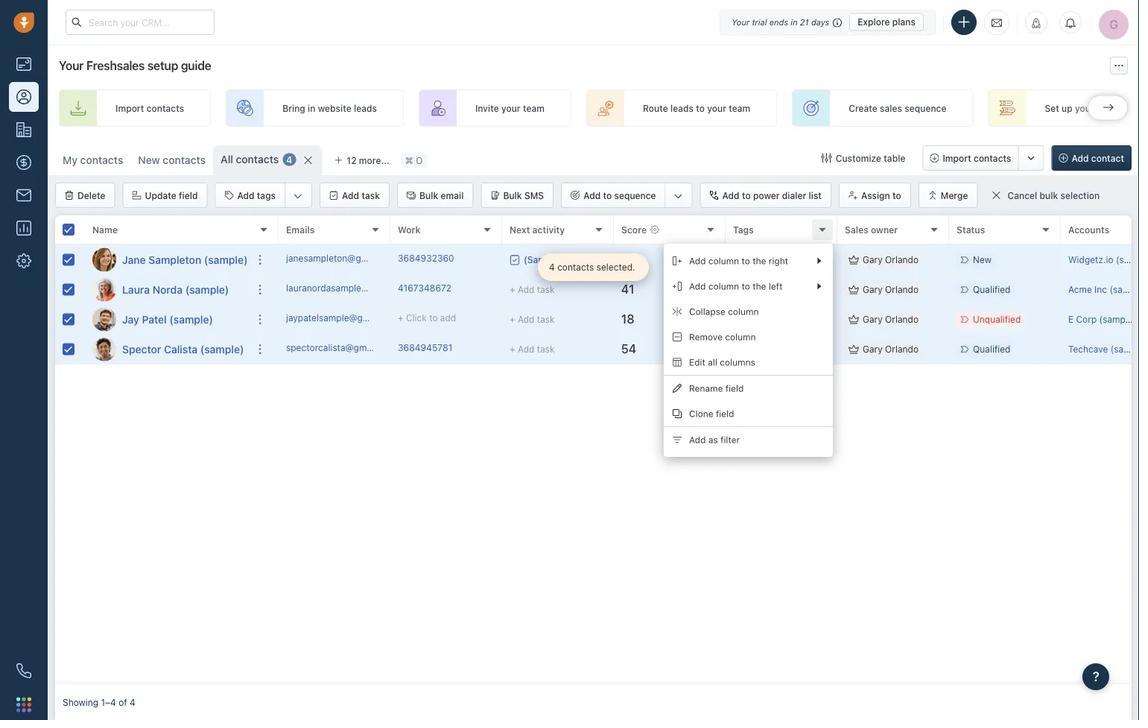 Task type: describe. For each thing, give the bounding box(es) containing it.
add for add as filter
[[690, 435, 706, 445]]

clone field
[[690, 408, 735, 419]]

column for add column to the right
[[709, 256, 740, 266]]

press space to deselect this row. row containing 48
[[279, 245, 1140, 275]]

import for import contacts link
[[116, 103, 144, 113]]

to inside group
[[603, 190, 612, 201]]

next activity
[[510, 224, 565, 235]]

1 orlando from the top
[[886, 255, 919, 265]]

contact
[[1092, 153, 1125, 163]]

phone image
[[16, 663, 31, 678]]

add for add tags
[[237, 190, 255, 201]]

corp
[[1077, 314, 1098, 325]]

1 horizontal spatial in
[[791, 17, 798, 27]]

l image
[[92, 278, 116, 302]]

contacts inside grid
[[558, 262, 594, 272]]

collapse column
[[690, 306, 759, 317]]

jaypatelsample@gmail.com
[[286, 313, 401, 323]]

name
[[92, 224, 118, 235]]

name column header
[[85, 215, 279, 245]]

add for janesampleton@gmail.com
[[776, 255, 792, 265]]

email image
[[992, 16, 1003, 29]]

bulk for bulk email
[[420, 190, 439, 201]]

1 gary orlando from the top
[[863, 255, 919, 265]]

cancel bulk selection
[[1008, 190, 1101, 201]]

press space to deselect this row. row containing 18
[[279, 305, 1140, 335]]

Search your CRM... text field
[[66, 10, 215, 35]]

edit all columns menu item
[[664, 350, 833, 375]]

route
[[643, 103, 668, 113]]

add as filter menu item
[[664, 427, 833, 453]]

bring
[[283, 103, 306, 113]]

your freshsales setup guide
[[59, 59, 211, 73]]

all contacts 4
[[221, 153, 293, 166]]

row group containing jane sampleton (sample)
[[55, 245, 279, 365]]

unqualified
[[974, 314, 1022, 325]]

grid containing 48
[[55, 215, 1140, 684]]

sequence for add to sequence
[[615, 190, 656, 201]]

showing 1–4 of 4
[[63, 697, 135, 707]]

tags
[[734, 224, 754, 235]]

row group containing 48
[[279, 245, 1140, 365]]

angle down image for add tags
[[294, 189, 303, 204]]

your inside invite your team link
[[502, 103, 521, 113]]

bring in website leads link
[[226, 89, 404, 127]]

+ add task for 54
[[510, 344, 555, 354]]

2 vertical spatial 4
[[130, 697, 135, 707]]

add to power dialer list button
[[700, 183, 832, 208]]

assign to button
[[839, 183, 912, 208]]

ends
[[770, 17, 789, 27]]

1 team from the left
[[523, 103, 545, 113]]

sequence for create sales sequence
[[905, 103, 947, 113]]

add for add contact
[[1072, 153, 1090, 163]]

import for import contacts button at the right of page
[[943, 153, 972, 163]]

spectorcalista@gmail.com link
[[286, 341, 397, 357]]

work
[[398, 224, 421, 235]]

12 more...
[[347, 155, 390, 166]]

field for update field
[[179, 190, 198, 201]]

+ click to add for 41
[[734, 284, 792, 295]]

freshworks switcher image
[[16, 697, 31, 712]]

sales owner
[[845, 224, 899, 235]]

orlando for 41
[[886, 284, 919, 295]]

spector
[[122, 343, 161, 355]]

all
[[221, 153, 233, 166]]

orlando for 54
[[886, 344, 919, 354]]

1 + click to add from the top
[[734, 255, 792, 265]]

jane sampleton (sample)
[[122, 253, 248, 266]]

my contacts
[[63, 154, 123, 166]]

left
[[769, 281, 783, 291]]

techcave (sample
[[1069, 344, 1140, 354]]

add as filter
[[690, 435, 740, 445]]

status
[[957, 224, 986, 235]]

jaypatelsample@gmail.com link
[[286, 312, 401, 327]]

assign
[[862, 190, 891, 201]]

remove
[[690, 332, 723, 342]]

invite
[[476, 103, 499, 113]]

(sample) for laura norda (sample)
[[185, 283, 229, 296]]

tags
[[257, 190, 276, 201]]

press space to deselect this row. row containing spector calista (sample)
[[55, 335, 279, 365]]

press space to deselect this row. row containing jane sampleton (sample)
[[55, 245, 279, 275]]

collapse
[[690, 306, 726, 317]]

acme inc (sample
[[1069, 284, 1140, 295]]

1 gary from the top
[[863, 255, 883, 265]]

edit all columns
[[690, 357, 756, 367]]

widgetz.io (samp link
[[1069, 255, 1140, 265]]

4167348672
[[398, 283, 452, 293]]

add for add to power dialer list
[[723, 190, 740, 201]]

your inside set up your sales pipe link
[[1076, 103, 1095, 113]]

jaypatelsample@gmail.com + click to add
[[286, 313, 456, 323]]

list
[[809, 190, 822, 201]]

customize table
[[836, 153, 906, 163]]

power
[[754, 190, 780, 201]]

emails
[[286, 224, 315, 235]]

widgetz.io
[[1069, 255, 1114, 265]]

route leads to your team
[[643, 103, 751, 113]]

add for add to sequence
[[584, 190, 601, 201]]

click for lauranordasample@gmail.com
[[742, 284, 762, 295]]

all
[[708, 357, 718, 367]]

task for 18
[[537, 314, 555, 325]]

field for clone field
[[716, 408, 735, 419]]

press space to deselect this row. row containing 54
[[279, 335, 1140, 365]]

sales
[[845, 224, 869, 235]]

press space to deselect this row. row containing jay patel (sample)
[[55, 305, 279, 335]]

contacts right my
[[80, 154, 123, 166]]

widgetz.io (samp
[[1069, 255, 1140, 265]]

54
[[622, 342, 637, 356]]

import contacts for import contacts link
[[116, 103, 184, 113]]

spectorcalista@gmail.com 3684945781
[[286, 342, 453, 353]]

inc
[[1095, 284, 1108, 295]]

team inside 'link'
[[729, 103, 751, 113]]

set
[[1045, 103, 1060, 113]]

email
[[441, 190, 464, 201]]

(sample) for spector calista (sample)
[[200, 343, 244, 355]]

showing
[[63, 697, 99, 707]]

leads inside route leads to your team 'link'
[[671, 103, 694, 113]]

the for right
[[753, 256, 767, 266]]

gary orlando for 18
[[863, 314, 919, 325]]

click for jaypatelsample@gmail.com
[[742, 314, 762, 325]]

accounts
[[1069, 224, 1110, 235]]

click down 4167348672 link
[[406, 313, 427, 323]]

add contact
[[1072, 153, 1125, 163]]

0 vertical spatial (sample
[[1110, 284, 1140, 295]]

janesampleton@gmail.com 3684932360
[[286, 253, 455, 263]]

spector calista (sample)
[[122, 343, 244, 355]]

my
[[63, 154, 78, 166]]

delete button
[[55, 183, 115, 208]]

in inside bring in website leads link
[[308, 103, 316, 113]]

leads inside bring in website leads link
[[354, 103, 377, 113]]

column for add column to the left
[[709, 281, 740, 291]]

gary orlando for 54
[[863, 344, 919, 354]]

your for your trial ends in 21 days
[[732, 17, 750, 27]]

laura norda (sample) link
[[122, 282, 229, 297]]

spectorcalista@gmail.com
[[286, 342, 397, 353]]

⌘ o
[[405, 155, 423, 165]]

bulk sms
[[503, 190, 544, 201]]

bulk sms button
[[481, 183, 554, 208]]

add for add column to the left
[[690, 281, 706, 291]]

jane sampleton (sample) link
[[122, 252, 248, 267]]

of
[[119, 697, 127, 707]]

merge
[[941, 190, 969, 201]]

merge button
[[919, 183, 978, 208]]

edit
[[690, 357, 706, 367]]

container_wx8msf4aqz5i3rn1 image inside customize table button
[[822, 153, 833, 163]]

update field button
[[123, 183, 208, 208]]

your for your freshsales setup guide
[[59, 59, 84, 73]]

contacts down setup at the left top
[[147, 103, 184, 113]]

+ click to add for 18
[[734, 314, 792, 325]]



Task type: locate. For each thing, give the bounding box(es) containing it.
0 horizontal spatial team
[[523, 103, 545, 113]]

4 right of
[[130, 697, 135, 707]]

in right bring
[[308, 103, 316, 113]]

laura norda (sample)
[[122, 283, 229, 296]]

leads right the route
[[671, 103, 694, 113]]

1 vertical spatial in
[[308, 103, 316, 113]]

4 inside grid
[[549, 262, 555, 272]]

1 horizontal spatial team
[[729, 103, 751, 113]]

name row
[[55, 215, 279, 245]]

column up the add column to the left
[[709, 256, 740, 266]]

column up 'columns' at the right
[[726, 332, 756, 342]]

j image
[[92, 308, 116, 331]]

qualified for 54
[[974, 344, 1011, 354]]

(sample) inside laura norda (sample) link
[[185, 283, 229, 296]]

1 horizontal spatial leads
[[671, 103, 694, 113]]

import contacts down setup at the left top
[[116, 103, 184, 113]]

your right the invite in the top left of the page
[[502, 103, 521, 113]]

the left 'right'
[[753, 256, 767, 266]]

import up the "merge"
[[943, 153, 972, 163]]

4 down activity
[[549, 262, 555, 272]]

angle down image
[[294, 189, 303, 204], [674, 189, 683, 204]]

column up remove column menu item at right
[[729, 306, 759, 317]]

guide
[[181, 59, 211, 73]]

the left left
[[753, 281, 767, 291]]

the for left
[[753, 281, 767, 291]]

1 angle down image from the left
[[294, 189, 303, 204]]

(sample) for e corp (sample)
[[1100, 314, 1137, 325]]

18
[[622, 312, 635, 326]]

2 bulk from the left
[[503, 190, 522, 201]]

dialer
[[783, 190, 807, 201]]

task for 54
[[537, 344, 555, 354]]

(sample) right corp
[[1100, 314, 1137, 325]]

field right clone
[[716, 408, 735, 419]]

explore
[[858, 17, 891, 27]]

add tags
[[237, 190, 276, 201]]

new
[[138, 154, 160, 166], [974, 255, 992, 265]]

s image
[[92, 337, 116, 361]]

2 + add task from the top
[[510, 314, 555, 325]]

phone element
[[9, 656, 39, 686]]

2 vertical spatial + add task
[[510, 344, 555, 354]]

0 vertical spatial field
[[179, 190, 198, 201]]

qualified down unqualified
[[974, 344, 1011, 354]]

customize table button
[[812, 145, 916, 171]]

janesampleton@gmail.com link
[[286, 252, 399, 268]]

janesampleton@gmail.com
[[286, 253, 399, 263]]

2 orlando from the top
[[886, 284, 919, 295]]

pipe
[[1122, 103, 1140, 113]]

columns
[[720, 357, 756, 367]]

collapse column menu item
[[664, 299, 833, 324]]

add column to the right
[[690, 256, 789, 266]]

website
[[318, 103, 352, 113]]

1 horizontal spatial bulk
[[503, 190, 522, 201]]

remove column menu item
[[664, 324, 833, 350]]

2 the from the top
[[753, 281, 767, 291]]

1 + add task from the top
[[510, 284, 555, 295]]

(sample right inc
[[1110, 284, 1140, 295]]

4 right all contacts link
[[286, 154, 293, 165]]

selection
[[1061, 190, 1101, 201]]

1 bulk from the left
[[420, 190, 439, 201]]

new for new contacts
[[138, 154, 160, 166]]

grid
[[55, 215, 1140, 684]]

12
[[347, 155, 357, 166]]

gary for 18
[[863, 314, 883, 325]]

2 horizontal spatial 4
[[549, 262, 555, 272]]

2 vertical spatial container_wx8msf4aqz5i3rn1 image
[[849, 344, 860, 354]]

2 horizontal spatial your
[[1076, 103, 1095, 113]]

task inside button
[[362, 190, 380, 201]]

3 orlando from the top
[[886, 314, 919, 325]]

import down 'your freshsales setup guide'
[[116, 103, 144, 113]]

import contacts link
[[59, 89, 211, 127]]

import contacts
[[116, 103, 184, 113], [943, 153, 1012, 163]]

container_wx8msf4aqz5i3rn1 image
[[992, 190, 1002, 201], [510, 255, 520, 265], [849, 255, 860, 265], [849, 284, 860, 295]]

invite your team link
[[419, 89, 572, 127]]

1 vertical spatial your
[[59, 59, 84, 73]]

press space to deselect this row. row
[[55, 245, 279, 275], [279, 245, 1140, 275], [55, 275, 279, 305], [279, 275, 1140, 305], [55, 305, 279, 335], [279, 305, 1140, 335], [55, 335, 279, 365], [279, 335, 1140, 365]]

update field
[[145, 190, 198, 201]]

freshsales
[[86, 59, 145, 73]]

create
[[849, 103, 878, 113]]

add for add task
[[342, 190, 359, 201]]

bulk inside bulk sms button
[[503, 190, 522, 201]]

0 vertical spatial the
[[753, 256, 767, 266]]

1 qualified from the top
[[974, 284, 1011, 295]]

0 horizontal spatial new
[[138, 154, 160, 166]]

⌘
[[405, 155, 414, 165]]

contacts right all
[[236, 153, 279, 166]]

1 horizontal spatial import contacts
[[943, 153, 1012, 163]]

click up remove column
[[742, 314, 762, 325]]

column up collapse column
[[709, 281, 740, 291]]

gary
[[863, 255, 883, 265], [863, 284, 883, 295], [863, 314, 883, 325], [863, 344, 883, 354]]

add tags group
[[215, 183, 312, 208]]

21
[[801, 17, 809, 27]]

0 horizontal spatial leads
[[354, 103, 377, 113]]

(sample) right sampleton
[[204, 253, 248, 266]]

click left 'right'
[[742, 255, 762, 265]]

(sample) right calista
[[200, 343, 244, 355]]

2 angle down image from the left
[[674, 189, 683, 204]]

2 sales from the left
[[1097, 103, 1120, 113]]

1 vertical spatial + add task
[[510, 314, 555, 325]]

column
[[709, 256, 740, 266], [709, 281, 740, 291], [729, 306, 759, 317], [726, 332, 756, 342]]

column for remove column
[[726, 332, 756, 342]]

1 your from the left
[[502, 103, 521, 113]]

2 row group from the left
[[279, 245, 1140, 365]]

angle down image for add to sequence
[[674, 189, 683, 204]]

your right the route
[[708, 103, 727, 113]]

rename field
[[690, 383, 744, 394]]

2 vertical spatial field
[[716, 408, 735, 419]]

1 vertical spatial import contacts
[[943, 153, 1012, 163]]

3 + click to add from the top
[[734, 314, 792, 325]]

0 horizontal spatial your
[[59, 59, 84, 73]]

0 vertical spatial + add task
[[510, 284, 555, 295]]

contacts left selected.
[[558, 262, 594, 272]]

import contacts inside button
[[943, 153, 1012, 163]]

+ add task for 41
[[510, 284, 555, 295]]

norda
[[153, 283, 183, 296]]

add down 4167348672 link
[[440, 313, 456, 323]]

1 vertical spatial qualified
[[974, 344, 1011, 354]]

field
[[179, 190, 198, 201], [726, 383, 744, 394], [716, 408, 735, 419]]

+ click to add up left
[[734, 255, 792, 265]]

bulk for bulk sms
[[503, 190, 522, 201]]

1 row group from the left
[[55, 245, 279, 365]]

new for new
[[974, 255, 992, 265]]

container_wx8msf4aqz5i3rn1 image for 18
[[849, 314, 860, 325]]

plans
[[893, 17, 916, 27]]

patel
[[142, 313, 167, 325]]

jay
[[122, 313, 139, 325]]

calista
[[164, 343, 198, 355]]

0 vertical spatial container_wx8msf4aqz5i3rn1 image
[[822, 153, 833, 163]]

your left 'trial' on the top of the page
[[732, 17, 750, 27]]

1 horizontal spatial new
[[974, 255, 992, 265]]

contacts up "update field" at the top left of page
[[163, 154, 206, 166]]

gary for 54
[[863, 344, 883, 354]]

field inside menu item
[[716, 408, 735, 419]]

menu
[[664, 244, 833, 457]]

1 vertical spatial the
[[753, 281, 767, 291]]

selected.
[[597, 262, 636, 272]]

bulk left sms
[[503, 190, 522, 201]]

4 gary from the top
[[863, 344, 883, 354]]

angle down image inside add tags group
[[294, 189, 303, 204]]

(sample) for jay patel (sample)
[[170, 313, 213, 325]]

contacts inside button
[[974, 153, 1012, 163]]

angle down image right tags
[[294, 189, 303, 204]]

2 gary orlando from the top
[[863, 284, 919, 295]]

3684945781 link
[[398, 341, 453, 357]]

import inside button
[[943, 153, 972, 163]]

press space to deselect this row. row containing 41
[[279, 275, 1140, 305]]

4 inside all contacts 4
[[286, 154, 293, 165]]

sales left pipe
[[1097, 103, 1120, 113]]

1 vertical spatial new
[[974, 255, 992, 265]]

spector calista (sample) link
[[122, 342, 244, 357]]

+ click to add up collapse column menu item
[[734, 284, 792, 295]]

score
[[622, 224, 647, 235]]

import contacts group
[[923, 145, 1045, 171]]

sequence up table
[[905, 103, 947, 113]]

assign to
[[862, 190, 902, 201]]

1 horizontal spatial angle down image
[[674, 189, 683, 204]]

orlando
[[886, 255, 919, 265], [886, 284, 919, 295], [886, 314, 919, 325], [886, 344, 919, 354]]

your inside route leads to your team 'link'
[[708, 103, 727, 113]]

acme inc (sample link
[[1069, 284, 1140, 295]]

container_wx8msf4aqz5i3rn1 image for 54
[[849, 344, 860, 354]]

1 vertical spatial sequence
[[615, 190, 656, 201]]

acme
[[1069, 284, 1093, 295]]

angle down image right add to sequence on the right of the page
[[674, 189, 683, 204]]

field down 'columns' at the right
[[726, 383, 744, 394]]

0 vertical spatial import
[[116, 103, 144, 113]]

0 horizontal spatial your
[[502, 103, 521, 113]]

add down left
[[776, 314, 792, 325]]

days
[[812, 17, 830, 27]]

sequence up score
[[615, 190, 656, 201]]

add task
[[342, 190, 380, 201]]

add inside menu item
[[690, 435, 706, 445]]

new up update
[[138, 154, 160, 166]]

field right update
[[179, 190, 198, 201]]

add
[[776, 255, 792, 265], [776, 284, 792, 295], [440, 313, 456, 323], [776, 314, 792, 325]]

+ add task for 18
[[510, 314, 555, 325]]

bulk left "email"
[[420, 190, 439, 201]]

(sample) inside jane sampleton (sample) link
[[204, 253, 248, 266]]

in left the 21
[[791, 17, 798, 27]]

j image
[[92, 248, 116, 272]]

(sample) for jane sampleton (sample)
[[204, 253, 248, 266]]

up
[[1062, 103, 1073, 113]]

1 vertical spatial (sample
[[1111, 344, 1140, 354]]

trial
[[752, 17, 768, 27]]

rename field menu item
[[664, 376, 833, 401]]

1 leads from the left
[[354, 103, 377, 113]]

1 horizontal spatial your
[[708, 103, 727, 113]]

0 vertical spatial qualified
[[974, 284, 1011, 295]]

your left freshsales
[[59, 59, 84, 73]]

0 vertical spatial 4
[[286, 154, 293, 165]]

(sample) up spector calista (sample)
[[170, 313, 213, 325]]

setup
[[147, 59, 178, 73]]

0 vertical spatial sequence
[[905, 103, 947, 113]]

leads right the website
[[354, 103, 377, 113]]

(sample) inside jay patel (sample) link
[[170, 313, 213, 325]]

gary orlando for 41
[[863, 284, 919, 295]]

1 horizontal spatial import
[[943, 153, 972, 163]]

my contacts button
[[55, 145, 131, 175], [63, 154, 123, 166]]

to inside 'link'
[[696, 103, 705, 113]]

right
[[769, 256, 789, 266]]

contacts up cancel
[[974, 153, 1012, 163]]

task for 41
[[537, 284, 555, 295]]

0 horizontal spatial in
[[308, 103, 316, 113]]

your trial ends in 21 days
[[732, 17, 830, 27]]

2 + click to add from the top
[[734, 284, 792, 295]]

all contacts link
[[221, 152, 279, 167]]

sequence inside button
[[615, 190, 656, 201]]

0 horizontal spatial import
[[116, 103, 144, 113]]

bulk inside bulk email button
[[420, 190, 439, 201]]

import contacts button
[[923, 145, 1019, 171]]

field inside "menu item"
[[726, 383, 744, 394]]

create sales sequence
[[849, 103, 947, 113]]

sales right create
[[880, 103, 903, 113]]

+ click to add down left
[[734, 314, 792, 325]]

lauranordasample@gmail.com link
[[286, 282, 413, 298]]

1 vertical spatial import
[[943, 153, 972, 163]]

menu containing add column to the right
[[664, 244, 833, 457]]

explore plans
[[858, 17, 916, 27]]

2 team from the left
[[729, 103, 751, 113]]

angle down image inside add to sequence group
[[674, 189, 683, 204]]

add down 'right'
[[776, 284, 792, 295]]

qualified up unqualified
[[974, 284, 1011, 295]]

field inside button
[[179, 190, 198, 201]]

explore plans link
[[850, 13, 924, 31]]

table
[[884, 153, 906, 163]]

2 vertical spatial + click to add
[[734, 314, 792, 325]]

gary for 41
[[863, 284, 883, 295]]

4 gary orlando from the top
[[863, 344, 919, 354]]

team
[[523, 103, 545, 113], [729, 103, 751, 113]]

click for janesampleton@gmail.com
[[742, 255, 762, 265]]

column for collapse column
[[729, 306, 759, 317]]

4167348672 link
[[398, 282, 452, 298]]

4 orlando from the top
[[886, 344, 919, 354]]

1 vertical spatial container_wx8msf4aqz5i3rn1 image
[[849, 314, 860, 325]]

1 the from the top
[[753, 256, 767, 266]]

(sample right techcave
[[1111, 344, 1140, 354]]

orlando for 18
[[886, 314, 919, 325]]

0 horizontal spatial import contacts
[[116, 103, 184, 113]]

1 vertical spatial + click to add
[[734, 284, 792, 295]]

1 horizontal spatial sequence
[[905, 103, 947, 113]]

add up left
[[776, 255, 792, 265]]

new down status
[[974, 255, 992, 265]]

0 horizontal spatial angle down image
[[294, 189, 303, 204]]

create sales sequence link
[[793, 89, 974, 127]]

1 horizontal spatial your
[[732, 17, 750, 27]]

lauranordasample@gmail.com
[[286, 283, 413, 293]]

0 vertical spatial in
[[791, 17, 798, 27]]

container_wx8msf4aqz5i3rn1 image
[[822, 153, 833, 163], [849, 314, 860, 325], [849, 344, 860, 354]]

your right up
[[1076, 103, 1095, 113]]

0 horizontal spatial bulk
[[420, 190, 439, 201]]

1 sales from the left
[[880, 103, 903, 113]]

2 your from the left
[[708, 103, 727, 113]]

0 vertical spatial new
[[138, 154, 160, 166]]

12 more... button
[[326, 150, 398, 171]]

techcave (sample link
[[1069, 344, 1140, 354]]

import contacts for import contacts button at the right of page
[[943, 153, 1012, 163]]

0 horizontal spatial sequence
[[615, 190, 656, 201]]

2 leads from the left
[[671, 103, 694, 113]]

1 horizontal spatial 4
[[286, 154, 293, 165]]

0 horizontal spatial sales
[[880, 103, 903, 113]]

bulk email
[[420, 190, 464, 201]]

3684932360 link
[[398, 252, 455, 268]]

3 gary from the top
[[863, 314, 883, 325]]

update
[[145, 190, 176, 201]]

gary orlando
[[863, 255, 919, 265], [863, 284, 919, 295], [863, 314, 919, 325], [863, 344, 919, 354]]

0 vertical spatial + click to add
[[734, 255, 792, 265]]

3 gary orlando from the top
[[863, 314, 919, 325]]

(samp
[[1117, 255, 1140, 265]]

add for jaypatelsample@gmail.com
[[776, 314, 792, 325]]

1 horizontal spatial sales
[[1097, 103, 1120, 113]]

3 your from the left
[[1076, 103, 1095, 113]]

to
[[696, 103, 705, 113], [603, 190, 612, 201], [742, 190, 751, 201], [893, 190, 902, 201], [765, 255, 773, 265], [742, 256, 751, 266], [742, 281, 751, 291], [765, 284, 773, 295], [430, 313, 438, 323], [765, 314, 773, 325]]

row group
[[55, 245, 279, 365], [279, 245, 1140, 365]]

laura
[[122, 283, 150, 296]]

2 gary from the top
[[863, 284, 883, 295]]

press space to deselect this row. row containing laura norda (sample)
[[55, 275, 279, 305]]

qualified for 41
[[974, 284, 1011, 295]]

invite your team
[[476, 103, 545, 113]]

1 vertical spatial field
[[726, 383, 744, 394]]

(sample) down jane sampleton (sample) link on the left of the page
[[185, 283, 229, 296]]

0 vertical spatial import contacts
[[116, 103, 184, 113]]

add for add column to the right
[[690, 256, 706, 266]]

3 + add task from the top
[[510, 344, 555, 354]]

the
[[753, 256, 767, 266], [753, 281, 767, 291]]

4
[[286, 154, 293, 165], [549, 262, 555, 272], [130, 697, 135, 707]]

2 qualified from the top
[[974, 344, 1011, 354]]

import contacts up the "merge"
[[943, 153, 1012, 163]]

0 vertical spatial your
[[732, 17, 750, 27]]

add to sequence button
[[562, 183, 665, 207]]

3684932360
[[398, 253, 455, 263]]

field for rename field
[[726, 383, 744, 394]]

1 vertical spatial 4
[[549, 262, 555, 272]]

click up collapse column menu item
[[742, 284, 762, 295]]

clone field menu item
[[664, 401, 833, 426]]

add to sequence group
[[561, 183, 693, 208]]

add for lauranordasample@gmail.com
[[776, 284, 792, 295]]

add
[[1072, 153, 1090, 163], [237, 190, 255, 201], [342, 190, 359, 201], [584, 190, 601, 201], [723, 190, 740, 201], [690, 256, 706, 266], [690, 281, 706, 291], [518, 284, 535, 295], [518, 314, 535, 325], [518, 344, 535, 354], [690, 435, 706, 445]]

activity
[[533, 224, 565, 235]]

clone
[[690, 408, 714, 419]]

+ click to add
[[734, 255, 792, 265], [734, 284, 792, 295], [734, 314, 792, 325]]

(sample) inside spector calista (sample) link
[[200, 343, 244, 355]]

0 horizontal spatial 4
[[130, 697, 135, 707]]



Task type: vqa. For each thing, say whether or not it's contained in the screenshot.
(sample)
yes



